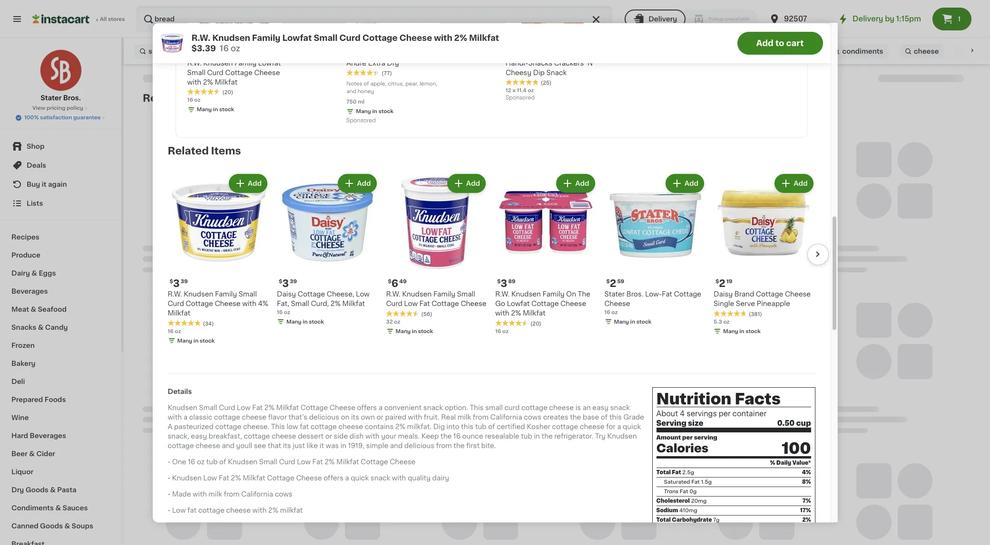 Task type: describe. For each thing, give the bounding box(es) containing it.
serving
[[657, 420, 687, 427]]

$3.39
[[192, 44, 216, 52]]

breakf link
[[955, 42, 990, 61]]

milkfat inside r.w. knudsen family on the go lowfat cottage cheese with 2% milkfat
[[523, 311, 546, 317]]

trans
[[664, 490, 679, 495]]

2 add button from the left
[[339, 175, 376, 192]]

total carbohydrate 7g
[[657, 518, 720, 524]]

1 vertical spatial side
[[320, 524, 334, 531]]

knudsen for r.w. knudsen family on the go lowfat cottage cheese with 2% milkfat
[[511, 292, 541, 298]]

recommended searches element
[[131, 38, 990, 64]]

1 horizontal spatial tub
[[475, 424, 487, 431]]

low up • made with milk from california cows
[[203, 476, 217, 482]]

stock down notes of apple, citrus, pear, lemon, and honey
[[379, 109, 394, 114]]

$ for stater bros. low-fat cottage cheese
[[607, 279, 610, 284]]

0 horizontal spatial quick
[[351, 476, 369, 482]]

add for r.w. knudsen family small curd low fat cottage cheese
[[466, 180, 480, 187]]

0 horizontal spatial offers
[[324, 476, 343, 482]]

poultry link
[[709, 42, 752, 61]]

small inside r.w. knudsen family small curd low fat cottage cheese
[[457, 292, 475, 298]]

policy
[[67, 106, 83, 111]]

cheese inside r.w. knudsen family lowfat small curd cottage cheese with 2% milkfat $3.39 16 oz
[[400, 34, 432, 41]]

0 vertical spatial its
[[351, 415, 359, 421]]

container
[[733, 410, 767, 418]]

fat inside knudsen small curd low fat 2% milkfat cottage cheese offers a convenient snack option. this small curd cottage cheese is an easy snack with a classic cottage cheese flavor that's delicious on its own or paired with fruit. real milk from california cows creates the base of this grade a pasteurized cottage cheese. this low fat cottage cheese contains 2% milkfat. dig into this tub of certified kosher cottage cheese for a quick snack, easy breakfast, cottage cheese dessert or side dish with your meals. keep the 16 ounce resealable tub in the refrigerator. try knudsen cottage cheese and youll see that its just like it was in 1919, simple and delicious from the first bite.
[[300, 424, 309, 431]]

1 vertical spatial beverages
[[30, 433, 66, 440]]

of up resealable
[[488, 424, 495, 431]]

1 horizontal spatial snack
[[423, 405, 443, 412]]

cheese down breakfast,
[[196, 443, 220, 450]]

all stores
[[100, 17, 125, 22]]

0 vertical spatial delicious
[[309, 415, 339, 421]]

milkfat inside r.w. knudsen family lowfat small curd cottage cheese with 2% milkfat
[[215, 79, 238, 86]]

size
[[688, 420, 704, 427]]

milkfat.
[[407, 424, 432, 431]]

knudsen for r.w. knudsen family small curd cottage cheese with 4% milkfat
[[184, 292, 213, 298]]

add button for r.w. knudsen family on the go lowfat cottage cheese with 2% milkfat
[[557, 175, 594, 192]]

2 horizontal spatial or
[[377, 415, 384, 421]]

light-
[[347, 37, 364, 42]]

family for r.w. knudsen family on the go lowfat cottage cheese with 2% milkfat
[[543, 292, 565, 298]]

guarantee
[[73, 115, 101, 120]]

low up • knudsen low fat 2% milkfat cottage cheese offers a quick snack with quality dairy
[[297, 459, 311, 466]]

12 x 11.4 oz
[[506, 88, 534, 93]]

2 for stater bros. low-fat cottage cheese
[[610, 279, 616, 289]]

delivery for delivery
[[649, 16, 677, 22]]

2 horizontal spatial snack
[[610, 405, 630, 412]]

goods for dry
[[26, 487, 48, 494]]

in down "bread"
[[213, 107, 218, 112]]

product group containing handi-snacks crackers 'n cheesy dip snack
[[506, 0, 600, 103]]

dry for andré extra dry
[[387, 60, 399, 67]]

3 for daisy cottage cheese, low fat, small curd, 2% milkfat
[[282, 279, 289, 289]]

39 for r.w. knudsen family lowfat small curd cottage cheese with 2% milkfat
[[200, 48, 207, 53]]

cottage inside knudsen small curd low fat 2% milkfat cottage cheese offers a convenient snack option. this small curd cottage cheese is an easy snack with a classic cottage cheese flavor that's delicious on its own or paired with fruit. real milk from california cows creates the base of this grade a pasteurized cottage cheese. this low fat cottage cheese contains 2% milkfat. dig into this tub of certified kosher cottage cheese for a quick snack, easy breakfast, cottage cheese dessert or side dish with your meals. keep the 16 ounce resealable tub in the refrigerator. try knudsen cottage cheese and youll see that its just like it was in 1919, simple and delicious from the first bite.
[[301, 405, 328, 412]]

2 for daisy brand cottage cheese single serve pineapple
[[719, 279, 726, 289]]

for inside knudsen small curd low fat 2% milkfat cottage cheese offers a convenient snack option. this small curd cottage cheese is an easy snack with a classic cottage cheese flavor that's delicious on its own or paired with fruit. real milk from california cows creates the base of this grade a pasteurized cottage cheese. this low fat cottage cheese contains 2% milkfat. dig into this tub of certified kosher cottage cheese for a quick snack, easy breakfast, cottage cheese dessert or side dish with your meals. keep the 16 ounce resealable tub in the refrigerator. try knudsen cottage cheese and youll see that its just like it was in 1919, simple and delicious from the first bite.
[[606, 424, 616, 431]]

4% inside r.w. knudsen family small curd cottage cheese with 4% milkfat
[[258, 301, 268, 308]]

cottage inside the daisy brand cottage cheese single serve pineapple
[[756, 292, 784, 298]]

real
[[441, 415, 456, 421]]

$ for r.w. knudsen family lowfat small curd cottage cheese with 2% milkfat
[[189, 48, 193, 53]]

california inside knudsen small curd low fat 2% milkfat cottage cheese offers a convenient snack option. this small curd cottage cheese is an easy snack with a classic cottage cheese flavor that's delicious on its own or paired with fruit. real milk from california cows creates the base of this grade a pasteurized cottage cheese. this low fat cottage cheese contains 2% milkfat. dig into this tub of certified kosher cottage cheese for a quick snack, easy breakfast, cottage cheese dessert or side dish with your meals. keep the 16 ounce resealable tub in the refrigerator. try knudsen cottage cheese and youll see that its just like it was in 1919, simple and delicious from the first bite.
[[490, 415, 522, 421]]

sponsored badge image for andré extra dry
[[347, 118, 375, 124]]

results for "bread"
[[143, 93, 243, 103]]

as
[[193, 524, 200, 531]]

cottage inside daisy cottage cheese, low fat, small curd, 2% milkfat 16 oz
[[298, 292, 325, 298]]

cider
[[36, 451, 55, 458]]

stater for stater bros.
[[41, 95, 62, 101]]

2 horizontal spatial $ 3 39
[[279, 279, 297, 289]]

an
[[583, 405, 591, 412]]

(381)
[[749, 312, 762, 317]]

cows inside knudsen small curd low fat 2% milkfat cottage cheese offers a convenient snack option. this small curd cottage cheese is an easy snack with a classic cottage cheese flavor that's delicious on its own or paired with fruit. real milk from california cows creates the base of this grade a pasteurized cottage cheese. this low fat cottage cheese contains 2% milkfat. dig into this tub of certified kosher cottage cheese for a quick snack, easy breakfast, cottage cheese dessert or side dish with your meals. keep the 16 ounce resealable tub in the refrigerator. try knudsen cottage cheese and youll see that its just like it was in 1919, simple and delicious from the first bite.
[[524, 415, 542, 421]]

cheese inside stater bros. low-fat cottage cheese 16 oz
[[605, 301, 630, 308]]

see
[[254, 443, 266, 450]]

2 horizontal spatial and
[[390, 443, 403, 450]]

in down r.w. knudsen family small curd cottage cheese with 4% milkfat
[[194, 339, 199, 344]]

1 vertical spatial delicious
[[404, 443, 435, 450]]

stock down "bread"
[[219, 107, 234, 112]]

92507 button
[[769, 6, 826, 32]]

stock down (56) on the left bottom
[[418, 329, 433, 334]]

& for condiments
[[55, 505, 61, 512]]

daisy brand cottage cheese single serve pineapple
[[714, 292, 811, 308]]

all
[[100, 17, 107, 22]]

condiments link
[[828, 42, 888, 61]]

add for r.w. knudsen family small curd cottage cheese with 4% milkfat
[[248, 180, 262, 187]]

many in stock down ml
[[356, 109, 394, 114]]

0 horizontal spatial fat
[[188, 508, 197, 515]]

product group containing andré extra dry
[[347, 0, 440, 126]]

produce
[[11, 252, 40, 259]]

poultry
[[723, 48, 748, 54]]

daily
[[777, 461, 791, 467]]

16 inside daisy cottage cheese, low fat, small curd, 2% milkfat 16 oz
[[277, 310, 283, 315]]

instacart logo image
[[32, 13, 89, 25]]

2 vertical spatial dry
[[11, 487, 24, 494]]

knudsen for • knudsen low fat 2% milkfat cottage cheese offers a quick snack with quality dairy
[[172, 476, 202, 482]]

1919,
[[348, 443, 365, 450]]

dry for light-bodied dry
[[387, 37, 397, 42]]

add for stater bros. low-fat cottage cheese
[[685, 180, 699, 187]]

1 vertical spatial from
[[436, 443, 452, 450]]

2 horizontal spatial 39
[[290, 279, 297, 284]]

49
[[399, 279, 407, 284]]

%
[[770, 461, 775, 467]]

in down r.w. knudsen family small curd low fat cottage cheese
[[412, 329, 417, 334]]

in right was
[[341, 443, 347, 450]]

0 vertical spatial for
[[185, 93, 200, 103]]

low inside knudsen small curd low fat 2% milkfat cottage cheese offers a convenient snack option. this small curd cottage cheese is an easy snack with a classic cottage cheese flavor that's delicious on its own or paired with fruit. real milk from california cows creates the base of this grade a pasteurized cottage cheese. this low fat cottage cheese contains 2% milkfat. dig into this tub of certified kosher cottage cheese for a quick snack, easy breakfast, cottage cheese dessert or side dish with your meals. keep the 16 ounce resealable tub in the refrigerator. try knudsen cottage cheese and youll see that its just like it was in 1919, simple and delicious from the first bite.
[[237, 405, 251, 412]]

& for beer
[[29, 451, 35, 458]]

fat inside r.w. knudsen family small curd low fat cottage cheese
[[420, 301, 430, 308]]

stater bros. low-fat cottage cheese 16 oz
[[605, 292, 702, 315]]

59
[[617, 279, 625, 284]]

per for serving
[[682, 435, 693, 441]]

stock down the (34)
[[200, 339, 215, 344]]

milkfat inside r.w. knudsen family small curd cottage cheese with 4% milkfat
[[168, 311, 190, 317]]

cup
[[796, 420, 811, 427]]

$17.87
[[749, 35, 765, 40]]

small inside r.w. knudsen family lowfat small curd cottage cheese with 2% milkfat $3.39 16 oz
[[314, 34, 338, 41]]

prepared foods
[[11, 397, 66, 404]]

cottage inside r.w. knudsen family lowfat small curd cottage cheese with 2% milkfat $3.39 16 oz
[[363, 34, 398, 41]]

knudsen for r.w. knudsen family small curd low fat cottage cheese
[[402, 292, 432, 298]]

$ for r.w. knudsen family small curd low fat cottage cheese
[[388, 279, 392, 284]]

of right base
[[601, 415, 608, 421]]

per for container
[[719, 410, 731, 418]]

oz inside r.w. knudsen family lowfat small curd cottage cheese with 2% milkfat $3.39 16 oz
[[231, 44, 240, 52]]

knudsen for r.w. knudsen family lowfat small curd cottage cheese with 2% milkfat $3.39 16 oz
[[212, 34, 250, 41]]

cottage inside r.w. knudsen family lowfat small curd cottage cheese with 2% milkfat
[[225, 70, 253, 76]]

1 vertical spatial easy
[[191, 434, 207, 440]]

'n
[[586, 60, 593, 67]]

in down daisy cottage cheese, low fat, small curd, 2% milkfat 16 oz
[[303, 320, 308, 325]]

one
[[172, 459, 186, 466]]

0 horizontal spatial milk
[[209, 492, 222, 498]]

cheese up cheese. at the left bottom
[[242, 415, 267, 421]]

condiments
[[843, 48, 884, 54]]

3 for r.w. knudsen family small curd cottage cheese with 4% milkfat
[[173, 279, 180, 289]]

1 vertical spatial snacks
[[11, 325, 36, 331]]

cheese inside r.w. knudsen family on the go lowfat cottage cheese with 2% milkfat
[[561, 301, 586, 308]]

canned goods & soups
[[11, 524, 93, 530]]

just
[[293, 443, 305, 450]]

recipes link
[[6, 228, 116, 247]]

low-
[[645, 292, 662, 298]]

single
[[714, 301, 734, 308]]

2 horizontal spatial from
[[473, 415, 489, 421]]

• enjoy as a snack, easy dessert, breakfast or side at lunch
[[168, 524, 362, 531]]

pasta
[[57, 487, 76, 494]]

about
[[657, 410, 678, 418]]

dish
[[350, 434, 364, 440]]

your
[[381, 434, 396, 440]]

view
[[32, 106, 45, 111]]

notes
[[347, 81, 362, 87]]

it inside knudsen small curd low fat 2% milkfat cottage cheese offers a convenient snack option. this small curd cottage cheese is an easy snack with a classic cottage cheese flavor that's delicious on its own or paired with fruit. real milk from california cows creates the base of this grade a pasteurized cottage cheese. this low fat cottage cheese contains 2% milkfat. dig into this tub of certified kosher cottage cheese for a quick snack, easy breakfast, cottage cheese dessert or side dish with your meals. keep the 16 ounce resealable tub in the refrigerator. try knudsen cottage cheese and youll see that its just like it was in 1919, simple and delicious from the first bite.
[[320, 443, 324, 450]]

carbohydrate
[[672, 518, 712, 524]]

1 horizontal spatial easy
[[231, 524, 247, 531]]

is
[[576, 405, 581, 412]]

with inside r.w. knudsen family lowfat small curd cottage cheese with 2% milkfat $3.39 16 oz
[[434, 34, 453, 41]]

dig
[[433, 424, 445, 431]]

resealable
[[485, 434, 520, 440]]

cheese down on on the bottom of page
[[339, 424, 363, 431]]

of inside notes of apple, citrus, pear, lemon, and honey
[[364, 81, 369, 87]]

milk inside knudsen small curd low fat 2% milkfat cottage cheese offers a convenient snack option. this small curd cottage cheese is an easy snack with a classic cottage cheese flavor that's delicious on its own or paired with fruit. real milk from california cows creates the base of this grade a pasteurized cottage cheese. this low fat cottage cheese contains 2% milkfat. dig into this tub of certified kosher cottage cheese for a quick snack, easy breakfast, cottage cheese dessert or side dish with your meals. keep the 16 ounce resealable tub in the refrigerator. try knudsen cottage cheese and youll see that its just like it was in 1919, simple and delicious from the first bite.
[[458, 415, 471, 421]]

& inside the dry goods & pasta link
[[50, 487, 56, 494]]

honey
[[358, 89, 374, 94]]

total for total carbohydrate 7g
[[657, 518, 671, 524]]

0 horizontal spatial this
[[461, 424, 474, 431]]

buy it again link
[[6, 175, 116, 194]]

wine link
[[6, 409, 116, 427]]

in down stater bros. low-fat cottage cheese 16 oz
[[631, 320, 635, 325]]

goods for canned
[[40, 524, 63, 530]]

refrigerator.
[[555, 434, 594, 440]]

19
[[727, 279, 733, 284]]

r.w. for r.w. knudsen family lowfat small curd cottage cheese with 2% milkfat
[[187, 60, 202, 67]]

0 horizontal spatial and
[[222, 443, 235, 450]]

canned goods
[[200, 48, 249, 54]]

16 oz for r.w. knudsen family small curd cottage cheese with 4% milkfat
[[168, 329, 181, 334]]

16 oz for r.w. knudsen family on the go lowfat cottage cheese with 2% milkfat
[[495, 329, 509, 334]]

r.w. for r.w. knudsen family lowfat small curd cottage cheese with 2% milkfat $3.39 16 oz
[[192, 34, 210, 41]]

0 vertical spatial beverages
[[11, 288, 48, 295]]

2% inside r.w. knudsen family lowfat small curd cottage cheese with 2% milkfat $3.39 16 oz
[[454, 34, 467, 41]]

• low fat cottage cheese with 2% milkfat
[[168, 508, 303, 515]]

related items
[[168, 146, 241, 156]]

saturated fat 1.5g
[[664, 480, 712, 486]]

r.w. knudsen family small curd low fat cottage cheese
[[386, 292, 487, 308]]

saturated
[[664, 480, 690, 486]]

16 inside knudsen small curd low fat 2% milkfat cottage cheese offers a convenient snack option. this small curd cottage cheese is an easy snack with a classic cottage cheese flavor that's delicious on its own or paired with fruit. real milk from california cows creates the base of this grade a pasteurized cottage cheese. this low fat cottage cheese contains 2% milkfat. dig into this tub of certified kosher cottage cheese for a quick snack, easy breakfast, cottage cheese dessert or side dish with your meals. keep the 16 ounce resealable tub in the refrigerator. try knudsen cottage cheese and youll see that its just like it was in 1919, simple and delicious from the first bite.
[[453, 434, 461, 440]]

breakf
[[970, 48, 990, 54]]

cheese inside knudsen small curd low fat 2% milkfat cottage cheese offers a convenient snack option. this small curd cottage cheese is an easy snack with a classic cottage cheese flavor that's delicious on its own or paired with fruit. real milk from california cows creates the base of this grade a pasteurized cottage cheese. this low fat cottage cheese contains 2% milkfat. dig into this tub of certified kosher cottage cheese for a quick snack, easy breakfast, cottage cheese dessert or side dish with your meals. keep the 16 ounce resealable tub in the refrigerator. try knudsen cottage cheese and youll see that its just like it was in 1919, simple and delicious from the first bite.
[[330, 405, 356, 412]]

of down breakfast,
[[219, 459, 226, 466]]

0.50 cup
[[777, 420, 811, 427]]

add for daisy cottage cheese, low fat, small curd, 2% milkfat
[[357, 180, 371, 187]]

offers inside knudsen small curd low fat 2% milkfat cottage cheese offers a convenient snack option. this small curd cottage cheese is an easy snack with a classic cottage cheese flavor that's delicious on its own or paired with fruit. real milk from california cows creates the base of this grade a pasteurized cottage cheese. this low fat cottage cheese contains 2% milkfat. dig into this tub of certified kosher cottage cheese for a quick snack, easy breakfast, cottage cheese dessert or side dish with your meals. keep the 16 ounce resealable tub in the refrigerator. try knudsen cottage cheese and youll see that its just like it was in 1919, simple and delicious from the first bite.
[[357, 405, 377, 412]]

$ 2 59
[[607, 279, 625, 289]]

low inside daisy cottage cheese, low fat, small curd, 2% milkfat 16 oz
[[356, 292, 370, 298]]

1 horizontal spatial or
[[325, 434, 332, 440]]

(34)
[[203, 322, 214, 327]]

creates
[[543, 415, 569, 421]]

the down kosher
[[542, 434, 553, 440]]

curd inside r.w. knudsen family small curd low fat cottage cheese
[[386, 301, 402, 308]]

milkfat inside r.w. knudsen family lowfat small curd cottage cheese with 2% milkfat $3.39 16 oz
[[469, 34, 499, 41]]

oz inside daisy cottage cheese, low fat, small curd, 2% milkfat 16 oz
[[284, 310, 290, 315]]

100%
[[24, 115, 39, 120]]

5.3 oz
[[714, 320, 730, 325]]

1 button
[[933, 8, 972, 30]]

2 horizontal spatial tub
[[521, 434, 533, 440]]

stater bros.
[[41, 95, 81, 101]]

& for snacks
[[38, 325, 43, 331]]

small inside r.w. knudsen family lowfat small curd cottage cheese with 2% milkfat
[[187, 70, 205, 76]]

cheese link
[[900, 42, 944, 61]]

milkfat inside daisy cottage cheese, low fat, small curd, 2% milkfat 16 oz
[[342, 301, 365, 308]]

liquor link
[[6, 464, 116, 482]]

0 horizontal spatial snack
[[371, 476, 390, 482]]

add button for r.w. knudsen family small curd low fat cottage cheese
[[448, 175, 485, 192]]

32
[[386, 320, 393, 325]]

the down into
[[441, 434, 452, 440]]

breakfast,
[[209, 434, 242, 440]]

& for meat
[[31, 306, 36, 313]]

quality
[[408, 476, 431, 482]]

$ for r.w. knudsen family small curd cottage cheese with 4% milkfat
[[170, 279, 173, 284]]

cheese down low at bottom left
[[272, 434, 296, 440]]

many in stock down "bread"
[[197, 107, 234, 112]]

try
[[595, 434, 606, 440]]

in down kosher
[[534, 434, 540, 440]]

16 oz for r.w. knudsen family lowfat small curd cottage cheese with 2% milkfat
[[187, 98, 201, 103]]

add button for daisy brand cottage cheese single serve pineapple
[[776, 175, 813, 192]]

2 vertical spatial from
[[224, 492, 240, 498]]

many in stock down (381)
[[723, 329, 761, 334]]

on
[[566, 292, 576, 298]]

and inside notes of apple, citrus, pear, lemon, and honey
[[347, 89, 356, 94]]

cottage inside stater bros. low-fat cottage cheese 16 oz
[[674, 292, 702, 298]]

lunch
[[344, 524, 362, 531]]

citrus,
[[388, 81, 404, 87]]

0 vertical spatial this
[[610, 415, 622, 421]]

• for • one 16 oz tub of knudsen small curd low fat 2% milkfat cottage cheese
[[168, 459, 170, 466]]

89
[[508, 279, 516, 284]]



Task type: locate. For each thing, give the bounding box(es) containing it.
0 vertical spatial quick
[[623, 424, 641, 431]]

1 • from the top
[[168, 459, 170, 466]]

4 add button from the left
[[557, 175, 594, 192]]

& right beer
[[29, 451, 35, 458]]

by
[[885, 15, 895, 22]]

0 horizontal spatial or
[[311, 524, 318, 531]]

beer & cider link
[[6, 445, 116, 464]]

& left pasta
[[50, 487, 56, 494]]

sponsored badge image down 12 x 11.4 oz
[[506, 95, 535, 101]]

1 horizontal spatial california
[[490, 415, 522, 421]]

small inside daisy cottage cheese, low fat, small curd, 2% milkfat 16 oz
[[291, 301, 309, 308]]

1 horizontal spatial delicious
[[404, 443, 435, 450]]

knudsen inside r.w. knudsen family small curd cottage cheese with 4% milkfat
[[184, 292, 213, 298]]

stater bros. link
[[40, 49, 82, 103]]

view pricing policy
[[32, 106, 83, 111]]

1 vertical spatial this
[[271, 424, 285, 431]]

$ 3 39 for r.w. knudsen family lowfat small curd cottage cheese with 2% milkfat
[[189, 47, 207, 57]]

0 vertical spatial offers
[[357, 405, 377, 412]]

cheese inside r.w. knudsen family small curd cottage cheese with 4% milkfat
[[215, 301, 241, 308]]

0 vertical spatial (20)
[[222, 90, 233, 95]]

of
[[364, 81, 369, 87], [601, 415, 608, 421], [488, 424, 495, 431], [219, 459, 226, 466]]

fat inside knudsen small curd low fat 2% milkfat cottage cheese offers a convenient snack option. this small curd cottage cheese is an easy snack with a classic cottage cheese flavor that's delicious on its own or paired with fruit. real milk from california cows creates the base of this grade a pasteurized cottage cheese. this low fat cottage cheese contains 2% milkfat. dig into this tub of certified kosher cottage cheese for a quick snack, easy breakfast, cottage cheese dessert or side dish with your meals. keep the 16 ounce resealable tub in the refrigerator. try knudsen cottage cheese and youll see that its just like it was in 1919, simple and delicious from the first bite.
[[252, 405, 263, 412]]

milk
[[458, 415, 471, 421], [209, 492, 222, 498]]

this up ounce
[[461, 424, 474, 431]]

1 vertical spatial tub
[[521, 434, 533, 440]]

cottage inside r.w. knudsen family small curd cottage cheese with 4% milkfat
[[186, 301, 213, 308]]

daisy up fat,
[[277, 292, 296, 298]]

easy down pasteurized
[[191, 434, 207, 440]]

details
[[168, 389, 192, 396]]

stater down $ 2 59
[[605, 292, 625, 298]]

1 horizontal spatial 16 oz
[[187, 98, 201, 103]]

r.w. inside r.w. knudsen family lowfat small curd cottage cheese with 2% milkfat $3.39 16 oz
[[192, 34, 210, 41]]

quick inside knudsen small curd low fat 2% milkfat cottage cheese offers a convenient snack option. this small curd cottage cheese is an easy snack with a classic cottage cheese flavor that's delicious on its own or paired with fruit. real milk from california cows creates the base of this grade a pasteurized cottage cheese. this low fat cottage cheese contains 2% milkfat. dig into this tub of certified kosher cottage cheese for a quick snack, easy breakfast, cottage cheese dessert or side dish with your meals. keep the 16 ounce resealable tub in the refrigerator. try knudsen cottage cheese and youll see that its just like it was in 1919, simple and delicious from the first bite.
[[623, 424, 641, 431]]

knudsen inside r.w. knudsen family lowfat small curd cottage cheese with 2% milkfat
[[203, 60, 233, 67]]

& inside dairy & eggs 'link'
[[32, 270, 37, 277]]

own
[[361, 415, 375, 421]]

milk up • low fat cottage cheese with 2% milkfat in the left of the page
[[209, 492, 222, 498]]

bros. for stater bros.
[[63, 95, 81, 101]]

• for • enjoy as a snack, easy dessert, breakfast or side at lunch
[[168, 524, 170, 531]]

this left grade
[[610, 415, 622, 421]]

frozen
[[11, 343, 35, 349]]

crackers
[[554, 60, 584, 67]]

fat up as on the left bottom
[[188, 508, 197, 515]]

0 horizontal spatial (20)
[[222, 90, 233, 95]]

delivery button
[[625, 10, 686, 29]]

0 vertical spatial tub
[[475, 424, 487, 431]]

sponsored badge image down ml
[[347, 118, 375, 124]]

0 vertical spatial easy
[[593, 405, 609, 412]]

hard beverages link
[[6, 427, 116, 445]]

39 up r.w. knudsen family small curd cottage cheese with 4% milkfat
[[181, 279, 188, 284]]

family inside r.w. knudsen family small curd cottage cheese with 4% milkfat
[[215, 292, 237, 298]]

snack, down the a
[[168, 434, 189, 440]]

product group containing 6
[[386, 172, 488, 338]]

2 left 59
[[610, 279, 616, 289]]

1 vertical spatial milk
[[209, 492, 222, 498]]

r.w. inside r.w. knudsen family on the go lowfat cottage cheese with 2% milkfat
[[495, 292, 510, 298]]

family for r.w. knudsen family small curd cottage cheese with 4% milkfat
[[215, 292, 237, 298]]

cottage inside r.w. knudsen family small curd low fat cottage cheese
[[432, 301, 459, 308]]

snack, inside knudsen small curd low fat 2% milkfat cottage cheese offers a convenient snack option. this small curd cottage cheese is an easy snack with a classic cottage cheese flavor that's delicious on its own or paired with fruit. real milk from california cows creates the base of this grade a pasteurized cottage cheese. this low fat cottage cheese contains 2% milkfat. dig into this tub of certified kosher cottage cheese for a quick snack, easy breakfast, cottage cheese dessert or side dish with your meals. keep the 16 ounce resealable tub in the refrigerator. try knudsen cottage cheese and youll see that its just like it was in 1919, simple and delicious from the first bite.
[[168, 434, 189, 440]]

with inside r.w. knudsen family lowfat small curd cottage cheese with 2% milkfat
[[187, 79, 201, 86]]

16 inside stater bros. low-fat cottage cheese 16 oz
[[605, 310, 610, 315]]

and down your on the left
[[390, 443, 403, 450]]

from down small
[[473, 415, 489, 421]]

1 horizontal spatial (20)
[[531, 322, 541, 327]]

sponsored badge image for handi-snacks crackers 'n cheesy dip snack
[[506, 95, 535, 101]]

39 for r.w. knudsen family small curd cottage cheese with 4% milkfat
[[181, 279, 188, 284]]

2 horizontal spatial easy
[[593, 405, 609, 412]]

family inside r.w. knudsen family lowfat small curd cottage cheese with 2% milkfat
[[235, 60, 257, 67]]

the
[[570, 415, 581, 421], [441, 434, 452, 440], [542, 434, 553, 440], [454, 443, 465, 450]]

1 horizontal spatial this
[[610, 415, 622, 421]]

2 vertical spatial easy
[[231, 524, 247, 531]]

39 left goods
[[200, 48, 207, 53]]

0 horizontal spatial $ 3 39
[[170, 279, 188, 289]]

2% inside r.w. knudsen family lowfat small curd cottage cheese with 2% milkfat
[[203, 79, 213, 86]]

$
[[189, 48, 193, 53], [170, 279, 173, 284], [279, 279, 282, 284], [388, 279, 392, 284], [497, 279, 501, 284], [607, 279, 610, 284], [716, 279, 719, 284]]

0 vertical spatial goods
[[26, 487, 48, 494]]

deals
[[27, 162, 46, 169]]

& left "eggs" at left
[[32, 270, 37, 277]]

the left first
[[454, 443, 465, 450]]

stock
[[219, 107, 234, 112], [379, 109, 394, 114], [309, 320, 324, 325], [637, 320, 652, 325], [418, 329, 433, 334], [746, 329, 761, 334], [200, 339, 215, 344]]

easy down • low fat cottage cheese with 2% milkfat in the left of the page
[[231, 524, 247, 531]]

curd inside r.w. knudsen family small curd cottage cheese with 4% milkfat
[[168, 301, 184, 308]]

oz inside stater bros. low-fat cottage cheese 16 oz
[[612, 310, 618, 315]]

dip
[[533, 70, 545, 76]]

0 vertical spatial dry
[[387, 37, 397, 42]]

0 vertical spatial snacks
[[529, 60, 553, 67]]

cart
[[786, 39, 804, 47]]

100% satisfaction guarantee button
[[15, 112, 107, 122]]

enjoy
[[172, 524, 191, 531]]

(20) for milkfat
[[222, 90, 233, 95]]

1 vertical spatial california
[[241, 492, 273, 498]]

0 horizontal spatial lowfat
[[258, 60, 281, 67]]

1:15pm
[[896, 15, 921, 22]]

with inside r.w. knudsen family on the go lowfat cottage cheese with 2% milkfat
[[495, 311, 510, 317]]

knudsen for r.w. knudsen family lowfat small curd cottage cheese with 2% milkfat
[[203, 60, 233, 67]]

2% inside r.w. knudsen family on the go lowfat cottage cheese with 2% milkfat
[[511, 311, 521, 317]]

0 vertical spatial this
[[470, 405, 484, 412]]

0 vertical spatial it
[[42, 181, 46, 188]]

amount per serving
[[657, 435, 718, 441]]

1 vertical spatial cows
[[275, 492, 293, 498]]

dry right the 'bodied' on the left of the page
[[387, 37, 397, 42]]

or
[[377, 415, 384, 421], [325, 434, 332, 440], [311, 524, 318, 531]]

$ 3 39 right snacks
[[189, 47, 207, 57]]

$ inside $ 2 19
[[716, 279, 719, 284]]

tub
[[475, 424, 487, 431], [521, 434, 533, 440], [206, 459, 218, 466]]

dry up (77)
[[387, 60, 399, 67]]

cottage inside r.w. knudsen family on the go lowfat cottage cheese with 2% milkfat
[[532, 301, 559, 308]]

r.w. for r.w. knudsen family small curd low fat cottage cheese
[[386, 292, 401, 298]]

0 horizontal spatial side
[[320, 524, 334, 531]]

0 horizontal spatial stater
[[41, 95, 62, 101]]

3 for r.w. knudsen family on the go lowfat cottage cheese with 2% milkfat
[[501, 279, 507, 289]]

& inside meat & seafood link
[[31, 306, 36, 313]]

lowfat for r.w. knudsen family lowfat small curd cottage cheese with 2% milkfat
[[258, 60, 281, 67]]

r.w. knudsen family lowfat small curd cottage cheese with 2% milkfat
[[187, 60, 281, 86]]

1 vertical spatial offers
[[324, 476, 343, 482]]

delivery inside delivery button
[[649, 16, 677, 22]]

4% left fat,
[[258, 301, 268, 308]]

and down "notes"
[[347, 89, 356, 94]]

beverages up cider
[[30, 433, 66, 440]]

1 vertical spatial stater
[[605, 292, 625, 298]]

•
[[168, 459, 170, 466], [168, 476, 170, 482], [168, 492, 170, 498], [168, 508, 170, 515], [168, 524, 170, 531]]

2 left "19"
[[719, 279, 726, 289]]

0 vertical spatial fat
[[300, 424, 309, 431]]

5 add button from the left
[[667, 175, 703, 192]]

39
[[200, 48, 207, 53], [181, 279, 188, 284], [290, 279, 297, 284]]

many in stock down curd,
[[287, 320, 324, 325]]

bros. inside "link"
[[63, 95, 81, 101]]

fresh fruit
[[778, 48, 812, 54]]

knudsen down youll
[[228, 459, 257, 466]]

on
[[341, 415, 350, 421]]

0 horizontal spatial from
[[224, 492, 240, 498]]

1 horizontal spatial lowfat
[[282, 34, 312, 41]]

family for r.w. knudsen family lowfat small curd cottage cheese with 2% milkfat $3.39 16 oz
[[252, 34, 281, 41]]

knudsen up canned goods
[[212, 34, 250, 41]]

• for • low fat cottage cheese with 2% milkfat
[[168, 508, 170, 515]]

0.50
[[777, 420, 795, 427]]

the down is at the right
[[570, 415, 581, 421]]

r.w. inside r.w. knudsen family lowfat small curd cottage cheese with 2% milkfat
[[187, 60, 202, 67]]

• for • knudsen low fat 2% milkfat cottage cheese offers a quick snack with quality dairy
[[168, 476, 170, 482]]

small inside knudsen small curd low fat 2% milkfat cottage cheese offers a convenient snack option. this small curd cottage cheese is an easy snack with a classic cottage cheese flavor that's delicious on its own or paired with fruit. real milk from california cows creates the base of this grade a pasteurized cottage cheese. this low fat cottage cheese contains 2% milkfat. dig into this tub of certified kosher cottage cheese for a quick snack, easy breakfast, cottage cheese dessert or side dish with your meals. keep the 16 ounce resealable tub in the refrigerator. try knudsen cottage cheese and youll see that its just like it was in 1919, simple and delicious from the first bite.
[[199, 405, 217, 412]]

1 vertical spatial this
[[461, 424, 474, 431]]

0 horizontal spatial its
[[283, 443, 291, 450]]

1 vertical spatial per
[[682, 435, 693, 441]]

family for r.w. knudsen family lowfat small curd cottage cheese with 2% milkfat
[[235, 60, 257, 67]]

0 horizontal spatial per
[[682, 435, 693, 441]]

0 horizontal spatial tub
[[206, 459, 218, 466]]

beverages down dairy & eggs
[[11, 288, 48, 295]]

liquor
[[11, 469, 33, 476]]

delivery for delivery by 1:15pm
[[853, 15, 884, 22]]

side inside knudsen small curd low fat 2% milkfat cottage cheese offers a convenient snack option. this small curd cottage cheese is an easy snack with a classic cottage cheese flavor that's delicious on its own or paired with fruit. real milk from california cows creates the base of this grade a pasteurized cottage cheese. this low fat cottage cheese contains 2% milkfat. dig into this tub of certified kosher cottage cheese for a quick snack, easy breakfast, cottage cheese dessert or side dish with your meals. keep the 16 ounce resealable tub in the refrigerator. try knudsen cottage cheese and youll see that its just like it was in 1919, simple and delicious from the first bite.
[[334, 434, 348, 440]]

total for total fat 2.5g
[[657, 471, 671, 476]]

tub up ounce
[[475, 424, 487, 431]]

0 horizontal spatial this
[[271, 424, 285, 431]]

trans fat 0g
[[664, 490, 697, 495]]

0 vertical spatial sponsored badge image
[[506, 95, 535, 101]]

2 • from the top
[[168, 476, 170, 482]]

• one 16 oz tub of knudsen small curd low fat 2% milkfat cottage cheese
[[168, 459, 416, 466]]

daisy up the "single"
[[714, 292, 733, 298]]

bros. inside stater bros. low-fat cottage cheese 16 oz
[[627, 292, 644, 298]]

notes of apple, citrus, pear, lemon, and honey
[[347, 81, 437, 94]]

made
[[172, 492, 191, 498]]

small inside r.w. knudsen family small curd cottage cheese with 4% milkfat
[[239, 292, 257, 298]]

0 horizontal spatial easy
[[191, 434, 207, 440]]

cheese up creates
[[549, 405, 574, 412]]

andré extra dry
[[347, 60, 399, 67]]

(56)
[[421, 312, 432, 317]]

cheese inside r.w. knudsen family lowfat small curd cottage cheese with 2% milkfat
[[254, 70, 280, 76]]

related
[[168, 146, 209, 156]]

3 up fat,
[[282, 279, 289, 289]]

it right like
[[320, 443, 324, 450]]

condiments & sauces
[[11, 505, 88, 512]]

1 vertical spatial its
[[283, 443, 291, 450]]

1 vertical spatial lowfat
[[258, 60, 281, 67]]

0 horizontal spatial 39
[[181, 279, 188, 284]]

stater for stater bros. low-fat cottage cheese 16 oz
[[605, 292, 625, 298]]

first
[[466, 443, 480, 450]]

2 vertical spatial or
[[311, 524, 318, 531]]

1 vertical spatial fat
[[188, 508, 197, 515]]

r.w. inside r.w. knudsen family small curd cottage cheese with 4% milkfat
[[168, 292, 182, 298]]

side left at
[[320, 524, 334, 531]]

bros. for stater bros. low-fat cottage cheese 16 oz
[[627, 292, 644, 298]]

product group
[[347, 0, 440, 126], [506, 0, 600, 103], [168, 172, 269, 347], [277, 172, 379, 328], [386, 172, 488, 338], [495, 172, 597, 336], [605, 172, 706, 328], [714, 172, 815, 338]]

$ for daisy cottage cheese, low fat, small curd, 2% milkfat
[[279, 279, 282, 284]]

$ for r.w. knudsen family on the go lowfat cottage cheese with 2% milkfat
[[497, 279, 501, 284]]

0 horizontal spatial sponsored badge image
[[347, 118, 375, 124]]

4%
[[258, 301, 268, 308], [802, 471, 811, 476]]

2 2 from the left
[[719, 279, 726, 289]]

milkfat inside knudsen small curd low fat 2% milkfat cottage cheese offers a convenient snack option. this small curd cottage cheese is an easy snack with a classic cottage cheese flavor that's delicious on its own or paired with fruit. real milk from california cows creates the base of this grade a pasteurized cottage cheese. this low fat cottage cheese contains 2% milkfat. dig into this tub of certified kosher cottage cheese for a quick snack, easy breakfast, cottage cheese dessert or side dish with your meals. keep the 16 ounce resealable tub in the refrigerator. try knudsen cottage cheese and youll see that its just like it was in 1919, simple and delicious from the first bite.
[[276, 405, 299, 412]]

1 horizontal spatial snack,
[[208, 524, 229, 531]]

1 total from the top
[[657, 471, 671, 476]]

milk down the 'option.'
[[458, 415, 471, 421]]

that
[[268, 443, 281, 450]]

curd inside knudsen small curd low fat 2% milkfat cottage cheese offers a convenient snack option. this small curd cottage cheese is an easy snack with a classic cottage cheese flavor that's delicious on its own or paired with fruit. real milk from california cows creates the base of this grade a pasteurized cottage cheese. this low fat cottage cheese contains 2% milkfat. dig into this tub of certified kosher cottage cheese for a quick snack, easy breakfast, cottage cheese dessert or side dish with your meals. keep the 16 ounce resealable tub in the refrigerator. try knudsen cottage cheese and youll see that its just like it was in 1919, simple and delicious from the first bite.
[[219, 405, 235, 412]]

2 total from the top
[[657, 518, 671, 524]]

go
[[495, 301, 505, 308]]

$ 3 39 up fat,
[[279, 279, 297, 289]]

& inside "snacks & candy" link
[[38, 325, 43, 331]]

(77)
[[382, 71, 392, 76]]

service type group
[[625, 10, 758, 29]]

cows up kosher
[[524, 415, 542, 421]]

cheese down 1:15pm
[[914, 48, 939, 54]]

goods down "condiments & sauces"
[[40, 524, 63, 530]]

0 horizontal spatial 4%
[[258, 301, 268, 308]]

1 horizontal spatial fat
[[300, 424, 309, 431]]

0 vertical spatial snack,
[[168, 434, 189, 440]]

stater inside "link"
[[41, 95, 62, 101]]

delivery by 1:15pm link
[[838, 13, 921, 25]]

snack up the "fruit." at the bottom of page
[[423, 405, 443, 412]]

$ for daisy brand cottage cheese single serve pineapple
[[716, 279, 719, 284]]

this down flavor
[[271, 424, 285, 431]]

knudsen inside r.w. knudsen family lowfat small curd cottage cheese with 2% milkfat $3.39 16 oz
[[212, 34, 250, 41]]

1 vertical spatial total
[[657, 518, 671, 524]]

convenient
[[384, 405, 422, 412]]

bite.
[[481, 443, 496, 450]]

add for daisy brand cottage cheese single serve pineapple
[[794, 180, 808, 187]]

stock down stater bros. low-fat cottage cheese 16 oz
[[637, 320, 652, 325]]

or right breakfast on the bottom of page
[[311, 524, 318, 531]]

curd inside r.w. knudsen family lowfat small curd cottage cheese with 2% milkfat
[[207, 70, 223, 76]]

2 horizontal spatial 16 oz
[[495, 329, 509, 334]]

1 vertical spatial snack,
[[208, 524, 229, 531]]

delivery by 1:15pm
[[853, 15, 921, 22]]

lowfat for r.w. knudsen family lowfat small curd cottage cheese with 2% milkfat $3.39 16 oz
[[282, 34, 312, 41]]

daisy inside the daisy brand cottage cheese single serve pineapple
[[714, 292, 733, 298]]

(20) down r.w. knudsen family lowfat small curd cottage cheese with 2% milkfat
[[222, 90, 233, 95]]

family inside r.w. knudsen family on the go lowfat cottage cheese with 2% milkfat
[[543, 292, 565, 298]]

results
[[143, 93, 183, 103]]

meat
[[11, 306, 29, 313]]

1 horizontal spatial per
[[719, 410, 731, 418]]

0 vertical spatial per
[[719, 410, 731, 418]]

add for r.w. knudsen family on the go lowfat cottage cheese with 2% milkfat
[[576, 180, 589, 187]]

add
[[756, 39, 774, 47], [248, 180, 262, 187], [357, 180, 371, 187], [466, 180, 480, 187], [576, 180, 589, 187], [685, 180, 699, 187], [794, 180, 808, 187]]

cheese inside r.w. knudsen family small curd low fat cottage cheese
[[461, 301, 487, 308]]

knudsen up the made
[[172, 476, 202, 482]]

family inside r.w. knudsen family lowfat small curd cottage cheese with 2% milkfat $3.39 16 oz
[[252, 34, 281, 41]]

total down sodium
[[657, 518, 671, 524]]

$ inside $ 2 59
[[607, 279, 610, 284]]

r.w. for r.w. knudsen family on the go lowfat cottage cheese with 2% milkfat
[[495, 292, 510, 298]]

delivery inside delivery by 1:15pm link
[[853, 15, 884, 22]]

snacks inside handi-snacks crackers 'n cheesy dip snack
[[529, 60, 553, 67]]

knudsen inside r.w. knudsen family small curd low fat cottage cheese
[[402, 292, 432, 298]]

$ inside the $ 3 89
[[497, 279, 501, 284]]

16 oz
[[187, 98, 201, 103], [168, 329, 181, 334], [495, 329, 509, 334]]

4 • from the top
[[168, 508, 170, 515]]

lists
[[27, 200, 43, 207]]

1 horizontal spatial daisy
[[714, 292, 733, 298]]

16 inside r.w. knudsen family lowfat small curd cottage cheese with 2% milkfat $3.39 16 oz
[[220, 44, 229, 52]]

lowfat inside r.w. knudsen family on the go lowfat cottage cheese with 2% milkfat
[[507, 301, 530, 308]]

stock down curd,
[[309, 320, 324, 325]]

(20) for 2%
[[531, 322, 541, 327]]

cheese down base
[[580, 424, 605, 431]]

r.w. for r.w. knudsen family small curd cottage cheese with 4% milkfat
[[168, 292, 182, 298]]

delivery up $17.87 button
[[649, 16, 677, 22]]

0 vertical spatial california
[[490, 415, 522, 421]]

& left soups
[[65, 524, 70, 530]]

1 horizontal spatial sponsored badge image
[[506, 95, 535, 101]]

again
[[48, 181, 67, 188]]

& inside canned goods & soups link
[[65, 524, 70, 530]]

with inside r.w. knudsen family small curd cottage cheese with 4% milkfat
[[242, 301, 256, 308]]

3 left "canned"
[[193, 47, 199, 57]]

2 daisy from the left
[[714, 292, 733, 298]]

snacks up frozen
[[11, 325, 36, 331]]

handi-snacks crackers 'n cheesy dip snack
[[506, 60, 593, 76]]

delivery left by
[[853, 15, 884, 22]]

offers down was
[[324, 476, 343, 482]]

cheese down • made with milk from california cows
[[226, 508, 251, 515]]

(20)
[[222, 90, 233, 95], [531, 322, 541, 327]]

many in stock down stater bros. low-fat cottage cheese 16 oz
[[614, 320, 652, 325]]

canned goods link
[[186, 42, 254, 61]]

of up honey
[[364, 81, 369, 87]]

fat down that's at the bottom of the page
[[300, 424, 309, 431]]

from down the keep
[[436, 443, 452, 450]]

1 horizontal spatial milk
[[458, 415, 471, 421]]

option.
[[445, 405, 468, 412]]

3 for r.w. knudsen family lowfat small curd cottage cheese with 2% milkfat
[[193, 47, 199, 57]]

1 vertical spatial bros.
[[627, 292, 644, 298]]

knudsen right try on the right
[[607, 434, 637, 440]]

daisy for fat,
[[277, 292, 296, 298]]

lowfat inside r.w. knudsen family lowfat small curd cottage cheese with 2% milkfat $3.39 16 oz
[[282, 34, 312, 41]]

2 horizontal spatial lowfat
[[507, 301, 530, 308]]

knudsen up the (34)
[[184, 292, 213, 298]]

quick down '1919,'
[[351, 476, 369, 482]]

1 horizontal spatial cows
[[524, 415, 542, 421]]

delicious left on on the bottom of page
[[309, 415, 339, 421]]

snacks up dip
[[529, 60, 553, 67]]

0 vertical spatial stater
[[41, 95, 62, 101]]

snacks link
[[134, 42, 177, 61]]

daisy for single
[[714, 292, 733, 298]]

cheese inside "link"
[[914, 48, 939, 54]]

1 vertical spatial it
[[320, 443, 324, 450]]

in down serve at the bottom
[[740, 329, 745, 334]]

0 horizontal spatial cows
[[275, 492, 293, 498]]

1 add button from the left
[[230, 175, 267, 192]]

1 vertical spatial sponsored badge image
[[347, 118, 375, 124]]

bakery link
[[6, 355, 116, 373]]

a
[[379, 405, 383, 412], [184, 415, 188, 421], [617, 424, 621, 431], [345, 476, 349, 482], [202, 524, 206, 531]]

add button for r.w. knudsen family small curd cottage cheese with 4% milkfat
[[230, 175, 267, 192]]

& for dairy
[[32, 270, 37, 277]]

snack
[[423, 405, 443, 412], [610, 405, 630, 412], [371, 476, 390, 482]]

stater bros. logo image
[[40, 49, 82, 91]]

1 horizontal spatial from
[[436, 443, 452, 450]]

$ 3 39 for r.w. knudsen family small curd cottage cheese with 4% milkfat
[[170, 279, 188, 289]]

2 vertical spatial tub
[[206, 459, 218, 466]]

knudsen down details
[[168, 405, 197, 412]]

into
[[447, 424, 460, 431]]

family for r.w. knudsen family small curd low fat cottage cheese
[[434, 292, 455, 298]]

total
[[657, 471, 671, 476], [657, 518, 671, 524]]

2
[[610, 279, 616, 289], [719, 279, 726, 289]]

r.w. inside r.w. knudsen family small curd low fat cottage cheese
[[386, 292, 401, 298]]

& inside condiments & sauces link
[[55, 505, 61, 512]]

0 vertical spatial lowfat
[[282, 34, 312, 41]]

• for • made with milk from california cows
[[168, 492, 170, 498]]

1 vertical spatial or
[[325, 434, 332, 440]]

item carousel region
[[168, 168, 829, 351]]

1 horizontal spatial and
[[347, 89, 356, 94]]

daisy inside daisy cottage cheese, low fat, small curd, 2% milkfat 16 oz
[[277, 292, 296, 298]]

1 horizontal spatial 4%
[[802, 471, 811, 476]]

cheese.
[[243, 424, 269, 431]]

curd inside r.w. knudsen family lowfat small curd cottage cheese with 2% milkfat $3.39 16 oz
[[339, 34, 361, 41]]

many in stock down (56) on the left bottom
[[396, 329, 433, 334]]

7%
[[803, 499, 811, 505]]

seafood
[[38, 306, 67, 313]]

1 horizontal spatial bros.
[[627, 292, 644, 298]]

3 • from the top
[[168, 492, 170, 498]]

3 add button from the left
[[448, 175, 485, 192]]

simple
[[366, 443, 388, 450]]

3 up r.w. knudsen family small curd cottage cheese with 4% milkfat
[[173, 279, 180, 289]]

goods up condiments
[[26, 487, 48, 494]]

low inside r.w. knudsen family small curd low fat cottage cheese
[[404, 301, 418, 308]]

cottage
[[521, 405, 548, 412], [214, 415, 240, 421], [215, 424, 241, 431], [311, 424, 337, 431], [552, 424, 578, 431], [244, 434, 270, 440], [168, 443, 194, 450], [198, 508, 224, 515]]

tub down breakfast,
[[206, 459, 218, 466]]

1 horizontal spatial stater
[[605, 292, 625, 298]]

low up cheese. at the left bottom
[[237, 405, 251, 412]]

1 vertical spatial 4%
[[802, 471, 811, 476]]

stater inside stater bros. low-fat cottage cheese 16 oz
[[605, 292, 625, 298]]

lowfat inside r.w. knudsen family lowfat small curd cottage cheese with 2% milkfat
[[258, 60, 281, 67]]

cheese inside the daisy brand cottage cheese single serve pineapple
[[785, 292, 811, 298]]

0 vertical spatial bros.
[[63, 95, 81, 101]]

brand
[[735, 292, 754, 298]]

5 • from the top
[[168, 524, 170, 531]]

per up calories
[[682, 435, 693, 441]]

many in stock down the (34)
[[177, 339, 215, 344]]

soups
[[72, 524, 93, 530]]

$ inside $ 6 49
[[388, 279, 392, 284]]

low up the enjoy
[[172, 508, 186, 515]]

0 vertical spatial side
[[334, 434, 348, 440]]

family inside r.w. knudsen family small curd low fat cottage cheese
[[434, 292, 455, 298]]

shop
[[27, 143, 44, 150]]

stores
[[108, 17, 125, 22]]

handi-
[[506, 60, 529, 67]]

& inside beer & cider link
[[29, 451, 35, 458]]

None search field
[[136, 6, 613, 32]]

0 horizontal spatial delicious
[[309, 415, 339, 421]]

offers up own
[[357, 405, 377, 412]]

wine
[[11, 415, 29, 422]]

12
[[506, 88, 511, 93]]

stock down (381)
[[746, 329, 761, 334]]

in down honey
[[372, 109, 377, 114]]

1 daisy from the left
[[277, 292, 296, 298]]

it right buy
[[42, 181, 46, 188]]

2% inside daisy cottage cheese, low fat, small curd, 2% milkfat 16 oz
[[331, 301, 341, 308]]

6 add button from the left
[[776, 175, 813, 192]]

0 vertical spatial total
[[657, 471, 671, 476]]

(20) down r.w. knudsen family on the go lowfat cottage cheese with 2% milkfat
[[531, 322, 541, 327]]

fresh fruit link
[[764, 42, 817, 61]]

fat inside stater bros. low-fat cottage cheese 16 oz
[[662, 292, 672, 298]]

1 vertical spatial quick
[[351, 476, 369, 482]]

16
[[220, 44, 229, 52], [187, 98, 193, 103], [277, 310, 283, 315], [605, 310, 610, 315], [168, 329, 174, 334], [495, 329, 501, 334], [453, 434, 461, 440], [188, 459, 195, 466]]

1 horizontal spatial quick
[[623, 424, 641, 431]]

0 vertical spatial 4%
[[258, 301, 268, 308]]

0 horizontal spatial snacks
[[11, 325, 36, 331]]

(20) inside item carousel region
[[531, 322, 541, 327]]

dry goods & pasta
[[11, 487, 76, 494]]

sponsored badge image
[[506, 95, 535, 101], [347, 118, 375, 124]]

goods
[[228, 48, 249, 54]]

meat & seafood
[[11, 306, 67, 313]]

1 2 from the left
[[610, 279, 616, 289]]

1 horizontal spatial this
[[470, 405, 484, 412]]

snack up grade
[[610, 405, 630, 412]]

servings
[[687, 410, 717, 418]]

3 left the 89
[[501, 279, 507, 289]]

paired
[[385, 415, 406, 421]]

0 horizontal spatial for
[[185, 93, 200, 103]]

snacks & candy
[[11, 325, 68, 331]]



Task type: vqa. For each thing, say whether or not it's contained in the screenshot.


